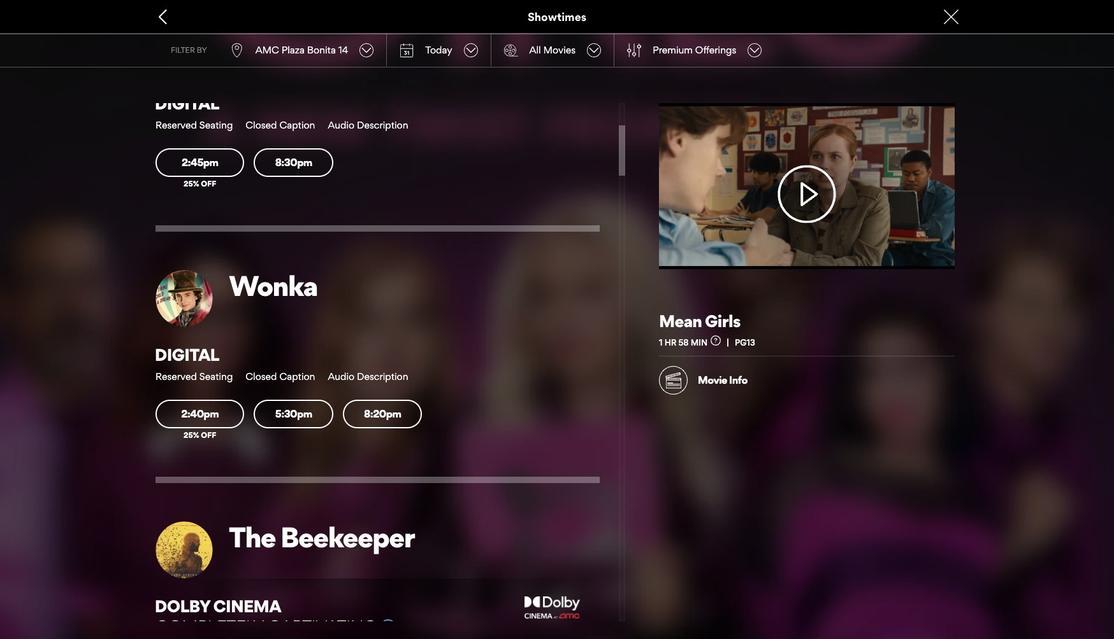 Task type: describe. For each thing, give the bounding box(es) containing it.
caption for 5:30pm
[[279, 371, 315, 383]]

pg13
[[735, 338, 755, 348]]

movie info button
[[659, 366, 747, 395]]

8:30pm button
[[254, 148, 333, 177]]

audience score
[[907, 388, 950, 413]]

reserved for 2:40pm
[[156, 371, 197, 383]]

8:30pm
[[275, 156, 312, 169]]

critics
[[802, 388, 831, 400]]

amc plaza bonita 14
[[255, 44, 348, 56]]

dolby
[[155, 597, 210, 617]]

premium offerings
[[653, 44, 736, 56]]

amc
[[255, 44, 279, 56]]

description for 8:30pm
[[357, 119, 408, 131]]

14
[[338, 44, 348, 56]]

more information about dolby cinema image
[[380, 620, 396, 636]]

8:20pm button
[[343, 400, 422, 429]]

25% for 2:40pm
[[184, 431, 199, 441]]

8:20pm
[[364, 408, 401, 421]]

hr
[[665, 338, 676, 348]]

25% for 2:45pm
[[184, 179, 199, 189]]

critics score
[[802, 388, 831, 413]]

audio description for 5:30pm
[[328, 371, 408, 383]]

2:45pm
[[182, 156, 218, 169]]

movie
[[698, 374, 727, 387]]

girls
[[705, 311, 741, 331]]

2:45pm button
[[156, 148, 244, 177]]

more information about image
[[711, 336, 721, 346]]

1 hr 58 min
[[659, 338, 708, 348]]

closed for 5:30pm
[[246, 371, 277, 383]]

audio for 5:30pm
[[328, 371, 354, 383]]

score for audience score
[[907, 401, 933, 413]]

the
[[229, 521, 275, 555]]

filter
[[171, 45, 195, 55]]

reserved for 2:45pm
[[156, 119, 197, 131]]

today
[[425, 44, 452, 56]]

2:40pm button
[[156, 400, 244, 429]]

25% off for 2:45pm
[[184, 179, 216, 189]]

58
[[678, 338, 689, 348]]

mean girls
[[659, 311, 741, 331]]

bonita
[[307, 44, 336, 56]]

completely captivating
[[156, 617, 377, 637]]

plaza
[[282, 44, 305, 56]]

info
[[729, 374, 747, 387]]

1
[[659, 338, 663, 348]]



Task type: vqa. For each thing, say whether or not it's contained in the screenshot.
Dolby Cinema
yes



Task type: locate. For each thing, give the bounding box(es) containing it.
2 seating from the top
[[199, 371, 233, 383]]

movies
[[543, 44, 576, 56]]

1 vertical spatial reserved seating
[[156, 371, 233, 383]]

2 caption from the top
[[279, 371, 315, 383]]

score for critics score
[[802, 401, 828, 413]]

digital down the filter by
[[155, 93, 219, 113]]

off
[[201, 179, 216, 189], [201, 431, 216, 441]]

beekeeper
[[280, 521, 415, 555]]

filter by element
[[627, 43, 641, 57]]

2 closed caption from the top
[[246, 371, 315, 383]]

25% off for 2:40pm
[[184, 431, 216, 441]]

filter by
[[171, 45, 207, 55]]

digital
[[155, 93, 219, 113], [155, 345, 219, 365]]

all movies
[[529, 44, 576, 56]]

0 vertical spatial closed
[[246, 119, 277, 131]]

2 25% from the top
[[184, 431, 199, 441]]

score inside audience score
[[907, 401, 933, 413]]

cinema
[[213, 597, 281, 617]]

0 vertical spatial seating
[[199, 119, 233, 131]]

close this dialog image
[[1092, 615, 1104, 628]]

0 vertical spatial audio description
[[328, 119, 408, 131]]

critics score link
[[764, 366, 850, 414]]

0 vertical spatial off
[[201, 179, 216, 189]]

score inside the critics score
[[802, 401, 828, 413]]

0 vertical spatial caption
[[279, 119, 315, 131]]

1 vertical spatial closed caption
[[246, 371, 315, 383]]

5:30pm
[[275, 408, 312, 421]]

wonka
[[229, 269, 317, 303]]

1 vertical spatial closed
[[246, 371, 277, 383]]

reserved
[[156, 119, 197, 131], [156, 371, 197, 383]]

1 vertical spatial description
[[357, 371, 408, 383]]

0 vertical spatial closed caption
[[246, 119, 315, 131]]

1 score from the left
[[802, 401, 828, 413]]

1 vertical spatial 25% off
[[184, 431, 216, 441]]

25% down 2:45pm button
[[184, 179, 199, 189]]

seating for 2:45pm
[[199, 119, 233, 131]]

play trailer for mean girls image
[[659, 103, 955, 270], [760, 165, 854, 223]]

1 vertical spatial 25%
[[184, 431, 199, 441]]

2 reserved seating from the top
[[156, 371, 233, 383]]

1 vertical spatial off
[[201, 431, 216, 441]]

5:30pm button
[[254, 400, 333, 429]]

closed caption up 5:30pm on the bottom left of page
[[246, 371, 315, 383]]

1 description from the top
[[357, 119, 408, 131]]

2 score from the left
[[907, 401, 933, 413]]

1 reserved from the top
[[156, 119, 197, 131]]

audio up 8:30pm button
[[328, 119, 354, 131]]

off down 2:45pm button
[[201, 179, 216, 189]]

1 25% off from the top
[[184, 179, 216, 189]]

off for 2:40pm
[[201, 431, 216, 441]]

1 caption from the top
[[279, 119, 315, 131]]

1 closed caption from the top
[[246, 119, 315, 131]]

digital up 2:40pm
[[155, 345, 219, 365]]

2 description from the top
[[357, 371, 408, 383]]

reserved seating up 2:40pm
[[156, 371, 233, 383]]

premium
[[653, 44, 693, 56]]

closed caption
[[246, 119, 315, 131], [246, 371, 315, 383]]

reserved up 2:45pm
[[156, 119, 197, 131]]

1 hr 58 min button
[[659, 336, 735, 348]]

1 vertical spatial digital
[[155, 345, 219, 365]]

audience
[[907, 388, 950, 400]]

reserved up 2:40pm
[[156, 371, 197, 383]]

2 reserved from the top
[[156, 371, 197, 383]]

1 vertical spatial audio
[[328, 371, 354, 383]]

wonka link
[[229, 269, 600, 303]]

closed up 5:30pm on the bottom left of page
[[246, 371, 277, 383]]

audio description for 8:30pm
[[328, 119, 408, 131]]

1 horizontal spatial score
[[907, 401, 933, 413]]

25% off
[[184, 179, 216, 189], [184, 431, 216, 441]]

1 audio description from the top
[[328, 119, 408, 131]]

0 vertical spatial reserved
[[156, 119, 197, 131]]

1 reserved seating from the top
[[156, 119, 233, 131]]

off down 2:40pm button
[[201, 431, 216, 441]]

seating up 2:40pm
[[199, 371, 233, 383]]

off for 2:45pm
[[201, 179, 216, 189]]

1 vertical spatial seating
[[199, 371, 233, 383]]

0 vertical spatial reserved seating
[[156, 119, 233, 131]]

0 vertical spatial audio
[[328, 119, 354, 131]]

audio
[[328, 119, 354, 131], [328, 371, 354, 383]]

25%
[[184, 179, 199, 189], [184, 431, 199, 441]]

closed caption for 8:30pm
[[246, 119, 315, 131]]

all
[[529, 44, 541, 56]]

offerings
[[695, 44, 736, 56]]

1 vertical spatial caption
[[279, 371, 315, 383]]

2 25% off from the top
[[184, 431, 216, 441]]

caption up 5:30pm on the bottom left of page
[[279, 371, 315, 383]]

2 digital from the top
[[155, 345, 219, 365]]

audio up the 8:20pm button
[[328, 371, 354, 383]]

1 digital from the top
[[155, 93, 219, 113]]

the beekeeper
[[229, 521, 415, 555]]

1 seating from the top
[[199, 119, 233, 131]]

closed
[[246, 119, 277, 131], [246, 371, 277, 383]]

1 off from the top
[[201, 179, 216, 189]]

25% off down 2:45pm button
[[184, 179, 216, 189]]

dolby cinema
[[155, 597, 281, 617]]

captivating
[[268, 617, 377, 637]]

2 audio description from the top
[[328, 371, 408, 383]]

1 vertical spatial reserved
[[156, 371, 197, 383]]

closed caption for 5:30pm
[[246, 371, 315, 383]]

movie info
[[698, 374, 747, 387]]

by
[[197, 45, 207, 55]]

0 vertical spatial digital
[[155, 93, 219, 113]]

reserved seating up 2:45pm
[[156, 119, 233, 131]]

2 closed from the top
[[246, 371, 277, 383]]

audio description
[[328, 119, 408, 131], [328, 371, 408, 383]]

score
[[802, 401, 828, 413], [907, 401, 933, 413]]

2 audio from the top
[[328, 371, 354, 383]]

closed up 8:30pm
[[246, 119, 277, 131]]

caption for 8:30pm
[[279, 119, 315, 131]]

the beekeeper link
[[229, 521, 600, 555]]

reserved seating
[[156, 119, 233, 131], [156, 371, 233, 383]]

score down critics
[[802, 401, 828, 413]]

1 vertical spatial audio description
[[328, 371, 408, 383]]

0 vertical spatial 25%
[[184, 179, 199, 189]]

seating for 2:40pm
[[199, 371, 233, 383]]

score down audience
[[907, 401, 933, 413]]

min
[[691, 338, 708, 348]]

seating up 2:45pm
[[199, 119, 233, 131]]

seating
[[199, 119, 233, 131], [199, 371, 233, 383]]

caption up 8:30pm
[[279, 119, 315, 131]]

0 vertical spatial description
[[357, 119, 408, 131]]

1 audio from the top
[[328, 119, 354, 131]]

description
[[357, 119, 408, 131], [357, 371, 408, 383]]

completely
[[156, 617, 264, 637]]

closed caption up 8:30pm
[[246, 119, 315, 131]]

mean
[[659, 311, 702, 331]]

showtimes
[[528, 10, 586, 23]]

1 25% from the top
[[184, 179, 199, 189]]

digital for 2:40pm
[[155, 345, 219, 365]]

audio for 8:30pm
[[328, 119, 354, 131]]

2 off from the top
[[201, 431, 216, 441]]

25% off down 2:40pm button
[[184, 431, 216, 441]]

25% down 2:40pm button
[[184, 431, 199, 441]]

0 vertical spatial 25% off
[[184, 179, 216, 189]]

2:40pm
[[181, 408, 219, 421]]

closed for 8:30pm
[[246, 119, 277, 131]]

0 horizontal spatial score
[[802, 401, 828, 413]]

audience score link
[[869, 366, 955, 414]]

description for 5:30pm
[[357, 371, 408, 383]]

1 closed from the top
[[246, 119, 277, 131]]

caption
[[279, 119, 315, 131], [279, 371, 315, 383]]

reserved seating for 2:45pm
[[156, 119, 233, 131]]

digital for 2:45pm
[[155, 93, 219, 113]]

reserved seating for 2:40pm
[[156, 371, 233, 383]]



